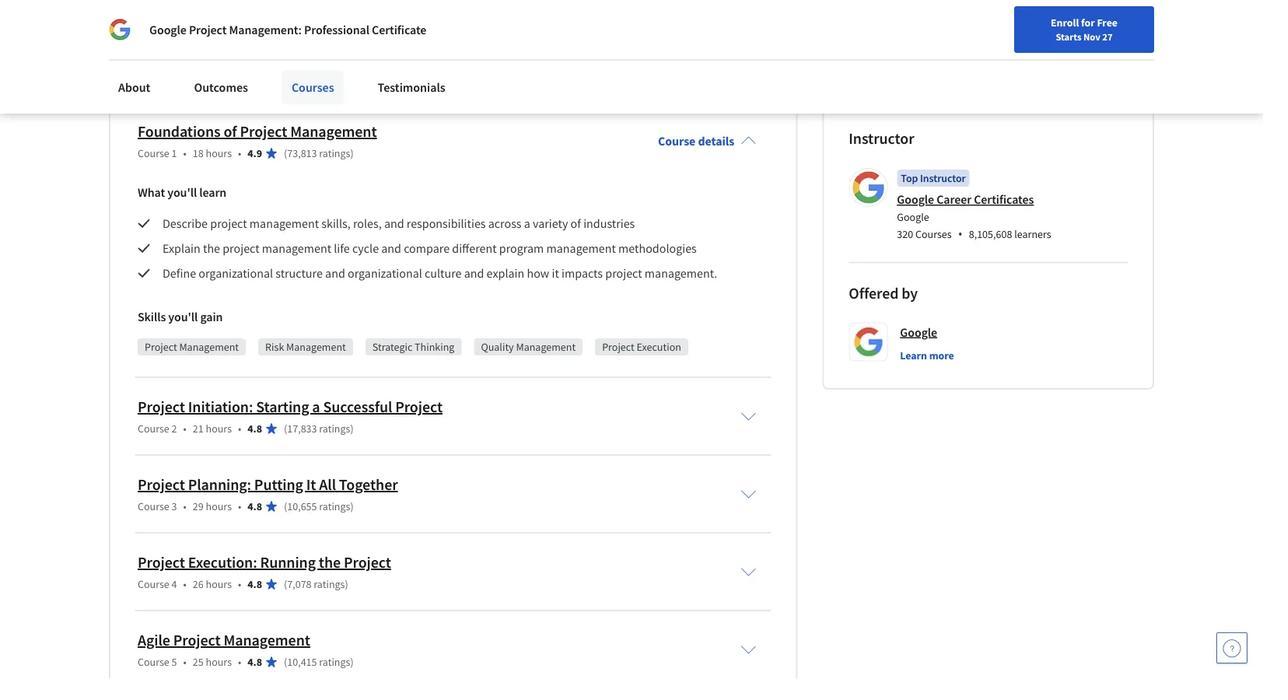 Task type: vqa. For each thing, say whether or not it's contained in the screenshot.


Task type: describe. For each thing, give the bounding box(es) containing it.
less
[[139, 60, 159, 75]]

it
[[306, 475, 316, 495]]

planning,
[[612, 0, 661, 10]]

certificate
[[372, 22, 427, 37]]

10,655
[[287, 500, 317, 514]]

including
[[235, 32, 283, 48]]

( 73,813 ratings )
[[284, 146, 354, 160]]

project up 2
[[138, 397, 185, 417]]

variety
[[533, 216, 568, 231]]

( 17,833 ratings )
[[284, 422, 354, 436]]

read
[[109, 60, 136, 75]]

course inside dropdown button
[[658, 133, 696, 149]]

foundations
[[138, 122, 221, 141]]

320
[[897, 227, 914, 241]]

management up '( 73,813 ratings )'
[[290, 122, 377, 141]]

responsibilities
[[407, 216, 486, 231]]

and down life
[[325, 265, 345, 281]]

27
[[1103, 30, 1113, 43]]

) for a
[[350, 422, 354, 436]]

( 10,655 ratings )
[[284, 500, 354, 514]]

) for the
[[345, 577, 348, 591]]

gain
[[200, 309, 223, 325]]

coursera image
[[19, 13, 117, 38]]

instructor inside top instructor google career certificates google 320 courses • 8,105,608 learners
[[920, 171, 966, 185]]

agile project management
[[138, 631, 310, 650]]

a down on
[[366, 13, 373, 29]]

5 ( from the top
[[284, 655, 287, 669]]

show notifications image
[[1053, 19, 1072, 38]]

4.8 for starting
[[248, 422, 262, 436]]

project up 4
[[138, 553, 185, 572]]

2
[[172, 422, 177, 436]]

1 organizational from the left
[[199, 265, 273, 281]]

• down execution:
[[238, 577, 241, 591]]

google down "mix"
[[149, 22, 187, 37]]

foundations of project management link
[[138, 122, 377, 141]]

nov
[[1084, 30, 1101, 43]]

both
[[109, 13, 133, 29]]

budget,
[[401, 32, 442, 48]]

ratings for the
[[314, 577, 345, 591]]

by
[[902, 283, 918, 303]]

course details
[[658, 133, 735, 149]]

professional
[[304, 22, 370, 37]]

project down skills at the top left of the page
[[145, 340, 177, 354]]

describe
[[163, 216, 208, 231]]

and down demonstrate
[[444, 32, 464, 48]]

29
[[193, 500, 204, 514]]

( 7,078 ratings )
[[284, 577, 348, 591]]

2 organizational from the left
[[348, 265, 422, 281]]

0 vertical spatial instructor
[[849, 129, 915, 148]]

get
[[468, 0, 484, 10]]

( for it
[[284, 500, 287, 514]]

project inside through a mix of videos, assessments, and hands-on activities, you'll get introduced to initiating, planning, and running both traditional and agile projects. you'll develop a toolbox to demonstrate your understanding of key project management elements, including managing a schedule, budget, and team.
[[637, 13, 674, 29]]

it
[[552, 265, 559, 281]]

help center image
[[1223, 639, 1242, 657]]

courses inside top instructor google career certificates google 320 courses • 8,105,608 learners
[[916, 227, 952, 241]]

) for management
[[350, 146, 354, 160]]

course 2 • 21 hours •
[[138, 422, 241, 436]]

explain
[[487, 265, 525, 281]]

testimonials
[[378, 79, 446, 95]]

• right 2
[[183, 422, 187, 436]]

project right explain
[[223, 241, 260, 256]]

of left 'key'
[[604, 13, 614, 29]]

and left running
[[663, 0, 683, 10]]

project right impacts
[[605, 265, 642, 281]]

management for project management
[[179, 340, 239, 354]]

what
[[138, 185, 165, 200]]

4
[[172, 577, 177, 591]]

7,078
[[287, 577, 312, 591]]

managing
[[286, 32, 338, 48]]

top
[[901, 171, 918, 185]]

learn more button
[[900, 348, 954, 363]]

and right cycle at left
[[381, 241, 401, 256]]

project management
[[145, 340, 239, 354]]

course details button
[[646, 111, 769, 171]]

explain
[[163, 241, 201, 256]]

about
[[118, 79, 150, 95]]

course 1 • 18 hours •
[[138, 146, 241, 160]]

develop
[[322, 13, 364, 29]]

free
[[1097, 16, 1118, 30]]

project up 3
[[138, 475, 185, 495]]

toolbox
[[375, 13, 415, 29]]

hours for project
[[206, 655, 232, 669]]

4.8 for management
[[248, 655, 262, 669]]

management up impacts
[[547, 241, 616, 256]]

key
[[617, 13, 635, 29]]

• right 4
[[183, 577, 187, 591]]

3
[[172, 500, 177, 514]]

enroll
[[1051, 16, 1079, 30]]

course for project initiation: starting a successful project
[[138, 422, 169, 436]]

offered
[[849, 283, 899, 303]]

google down the top
[[897, 192, 934, 208]]

introduced
[[486, 0, 544, 10]]

quality management
[[481, 340, 576, 354]]

hands-
[[332, 0, 368, 10]]

( 10,415 ratings )
[[284, 655, 354, 669]]

strategic thinking
[[373, 340, 455, 354]]

project down videos,
[[189, 22, 227, 37]]

project up "4.9"
[[240, 122, 287, 141]]

0 horizontal spatial the
[[203, 241, 220, 256]]

ratings for it
[[319, 500, 350, 514]]

project initiation: starting a successful project
[[138, 397, 443, 417]]

through
[[109, 0, 153, 10]]

industries
[[584, 216, 635, 231]]

google career certificates link
[[897, 192, 1034, 208]]

culture
[[425, 265, 462, 281]]

hours for execution:
[[206, 577, 232, 591]]

• left "4.9"
[[238, 146, 241, 160]]

( for a
[[284, 422, 287, 436]]

a up ( 17,833 ratings )
[[312, 397, 320, 417]]

a left "mix"
[[156, 0, 162, 10]]

read less
[[109, 60, 159, 75]]

risk management
[[265, 340, 346, 354]]

agile project management link
[[138, 631, 310, 650]]

certificates
[[974, 192, 1034, 208]]

program
[[499, 241, 544, 256]]

you'll
[[436, 0, 465, 10]]

of right "variety" at the top of page
[[571, 216, 581, 231]]

management left the skills,
[[250, 216, 319, 231]]

course for project planning: putting it all together
[[138, 500, 169, 514]]

enroll for free starts nov 27
[[1051, 16, 1118, 43]]

together
[[339, 475, 398, 495]]

through a mix of videos, assessments, and hands-on activities, you'll get introduced to initiating, planning, and running both traditional and agile projects. you'll develop a toolbox to demonstrate your understanding of key project management elements, including managing a schedule, budget, and team.
[[109, 0, 729, 48]]

project planning: putting it all together
[[138, 475, 398, 495]]

roles,
[[353, 216, 382, 231]]

73,813
[[287, 146, 317, 160]]

google image
[[109, 19, 131, 40]]



Task type: locate. For each thing, give the bounding box(es) containing it.
project
[[637, 13, 674, 29], [210, 216, 247, 231], [223, 241, 260, 256], [605, 265, 642, 281]]

explain the project management life cycle and compare different program management methodologies
[[163, 241, 699, 256]]

0 horizontal spatial instructor
[[849, 129, 915, 148]]

) down successful
[[350, 422, 354, 436]]

impacts
[[562, 265, 603, 281]]

4.8 down project planning: putting it all together
[[248, 500, 262, 514]]

1 vertical spatial you'll
[[168, 309, 198, 325]]

instructor up the top
[[849, 129, 915, 148]]

hours right the 21
[[206, 422, 232, 436]]

project execution: running the project link
[[138, 553, 391, 572]]

management inside through a mix of videos, assessments, and hands-on activities, you'll get introduced to initiating, planning, and running both traditional and agile projects. you'll develop a toolbox to demonstrate your understanding of key project management elements, including managing a schedule, budget, and team.
[[109, 32, 178, 48]]

instructor
[[849, 129, 915, 148], [920, 171, 966, 185]]

the up ( 7,078 ratings )
[[319, 553, 341, 572]]

details
[[698, 133, 735, 149]]

0 horizontal spatial organizational
[[199, 265, 273, 281]]

learn
[[199, 185, 227, 200]]

ratings
[[319, 146, 350, 160], [319, 422, 350, 436], [319, 500, 350, 514], [314, 577, 345, 591], [319, 655, 350, 669]]

define
[[163, 265, 196, 281]]

methodologies
[[619, 241, 697, 256]]

structure
[[276, 265, 323, 281]]

1 horizontal spatial instructor
[[920, 171, 966, 185]]

of down outcomes link
[[224, 122, 237, 141]]

) right "7,078"
[[345, 577, 348, 591]]

1 vertical spatial the
[[319, 553, 341, 572]]

all
[[319, 475, 336, 495]]

and up you'll
[[310, 0, 330, 10]]

hours for of
[[206, 146, 232, 160]]

course left 1
[[138, 146, 169, 160]]

planning:
[[188, 475, 251, 495]]

0 horizontal spatial to
[[417, 13, 428, 29]]

project execution
[[602, 340, 681, 354]]

project down planning, at the top
[[637, 13, 674, 29]]

course 5 • 25 hours •
[[138, 655, 241, 669]]

18
[[193, 146, 204, 160]]

quality
[[481, 340, 514, 354]]

activities,
[[384, 0, 434, 10]]

understanding
[[526, 13, 602, 29]]

4.8 down the agile project management link
[[248, 655, 262, 669]]

ratings right 10,415
[[319, 655, 350, 669]]

hours right the 29 at left bottom
[[206, 500, 232, 514]]

project
[[189, 22, 227, 37], [240, 122, 287, 141], [145, 340, 177, 354], [602, 340, 635, 354], [138, 397, 185, 417], [395, 397, 443, 417], [138, 475, 185, 495], [138, 553, 185, 572], [344, 553, 391, 572], [173, 631, 221, 650]]

you'll left gain at left top
[[168, 309, 198, 325]]

2 ( from the top
[[284, 422, 287, 436]]

project left execution
[[602, 340, 635, 354]]

3 4.8 from the top
[[248, 577, 262, 591]]

course left 5
[[138, 655, 169, 669]]

• right 5
[[183, 655, 187, 669]]

skills you'll gain
[[138, 309, 223, 325]]

skills
[[138, 309, 166, 325]]

4 4.8 from the top
[[248, 655, 262, 669]]

management for risk management
[[286, 340, 346, 354]]

google up 320
[[897, 210, 930, 224]]

management right quality
[[516, 340, 576, 354]]

agile
[[216, 13, 241, 29], [138, 631, 170, 650]]

management
[[290, 122, 377, 141], [179, 340, 239, 354], [286, 340, 346, 354], [516, 340, 576, 354], [224, 631, 310, 650]]

( down starting
[[284, 422, 287, 436]]

• inside top instructor google career certificates google 320 courses • 8,105,608 learners
[[958, 225, 963, 242]]

organizational up gain at left top
[[199, 265, 273, 281]]

ratings for management
[[319, 146, 350, 160]]

mix
[[164, 0, 183, 10]]

cycle
[[352, 241, 379, 256]]

projects.
[[243, 13, 289, 29]]

you'll left learn
[[167, 185, 197, 200]]

4.8 for putting
[[248, 500, 262, 514]]

4.8 down starting
[[248, 422, 262, 436]]

across
[[488, 216, 522, 231]]

management up the structure
[[262, 241, 332, 256]]

google link
[[900, 323, 938, 342]]

top instructor google career certificates google 320 courses • 8,105,608 learners
[[897, 171, 1052, 242]]

course 3 • 29 hours •
[[138, 500, 241, 514]]

courses right 320
[[916, 227, 952, 241]]

courses link
[[282, 70, 344, 104]]

running
[[260, 553, 316, 572]]

a down develop
[[340, 32, 346, 48]]

you'll for gain
[[168, 309, 198, 325]]

21
[[193, 422, 204, 436]]

• right 3
[[183, 500, 187, 514]]

project execution: running the project
[[138, 553, 391, 572]]

outcomes
[[194, 79, 248, 95]]

execution:
[[188, 553, 257, 572]]

on
[[368, 0, 382, 10]]

• right 1
[[183, 146, 187, 160]]

4 hours from the top
[[206, 577, 232, 591]]

assessments,
[[238, 0, 307, 10]]

( for management
[[284, 146, 287, 160]]

25
[[193, 655, 204, 669]]

0 vertical spatial agile
[[216, 13, 241, 29]]

for
[[1081, 16, 1095, 30]]

8,105,608
[[969, 227, 1012, 241]]

project up ( 7,078 ratings )
[[344, 553, 391, 572]]

thinking
[[415, 340, 455, 354]]

career
[[937, 192, 972, 208]]

what you'll learn
[[138, 185, 227, 200]]

) right the 73,813
[[350, 146, 354, 160]]

course left 4
[[138, 577, 169, 591]]

1 4.8 from the top
[[248, 422, 262, 436]]

project down the strategic thinking
[[395, 397, 443, 417]]

and down different
[[464, 265, 484, 281]]

hours right 18
[[206, 146, 232, 160]]

) down together
[[350, 500, 354, 514]]

learn more
[[900, 349, 954, 363]]

running
[[686, 0, 727, 10]]

hours for initiation:
[[206, 422, 232, 436]]

0 vertical spatial to
[[546, 0, 557, 10]]

course left 3
[[138, 500, 169, 514]]

and up elements,
[[193, 13, 213, 29]]

hours right 26 at the bottom left of page
[[206, 577, 232, 591]]

instructor up career at the right of page
[[920, 171, 966, 185]]

of right "mix"
[[186, 0, 196, 10]]

1 ( from the top
[[284, 146, 287, 160]]

1 horizontal spatial organizational
[[348, 265, 422, 281]]

• down the agile project management
[[238, 655, 241, 669]]

to up budget,
[[417, 13, 428, 29]]

0 vertical spatial the
[[203, 241, 220, 256]]

courses down "managing"
[[292, 79, 334, 95]]

a right across
[[524, 216, 530, 231]]

• left 8,105,608
[[958, 225, 963, 242]]

management down traditional
[[109, 32, 178, 48]]

courses inside 'link'
[[292, 79, 334, 95]]

hours right 25
[[206, 655, 232, 669]]

( down the agile project management
[[284, 655, 287, 669]]

course for project execution: running the project
[[138, 577, 169, 591]]

google
[[149, 22, 187, 37], [897, 192, 934, 208], [897, 210, 930, 224], [900, 325, 938, 340]]

0 horizontal spatial agile
[[138, 631, 170, 650]]

your
[[499, 13, 523, 29]]

videos,
[[199, 0, 236, 10]]

5 hours from the top
[[206, 655, 232, 669]]

outcomes link
[[185, 70, 257, 104]]

1 vertical spatial instructor
[[920, 171, 966, 185]]

putting
[[254, 475, 303, 495]]

to up the understanding
[[546, 0, 557, 10]]

1 horizontal spatial agile
[[216, 13, 241, 29]]

project initiation: starting a successful project link
[[138, 397, 443, 417]]

strategic
[[373, 340, 413, 354]]

course left 2
[[138, 422, 169, 436]]

and
[[310, 0, 330, 10], [663, 0, 683, 10], [193, 13, 213, 29], [444, 32, 464, 48], [384, 216, 404, 231], [381, 241, 401, 256], [325, 265, 345, 281], [464, 265, 484, 281]]

starting
[[256, 397, 309, 417]]

( for the
[[284, 577, 287, 591]]

management for quality management
[[516, 340, 576, 354]]

( down putting
[[284, 500, 287, 514]]

course
[[658, 133, 696, 149], [138, 146, 169, 160], [138, 422, 169, 436], [138, 500, 169, 514], [138, 577, 169, 591], [138, 655, 169, 669]]

foundations of project management
[[138, 122, 377, 141]]

) for it
[[350, 500, 354, 514]]

2 hours from the top
[[206, 422, 232, 436]]

to
[[546, 0, 557, 10], [417, 13, 428, 29]]

course left details
[[658, 133, 696, 149]]

agile inside through a mix of videos, assessments, and hands-on activities, you'll get introduced to initiating, planning, and running both traditional and agile projects. you'll develop a toolbox to demonstrate your understanding of key project management elements, including managing a schedule, budget, and team.
[[216, 13, 241, 29]]

organizational down cycle at left
[[348, 265, 422, 281]]

3 ( from the top
[[284, 500, 287, 514]]

4.8 for running
[[248, 577, 262, 591]]

ratings down successful
[[319, 422, 350, 436]]

1 vertical spatial to
[[417, 13, 428, 29]]

course 4 • 26 hours •
[[138, 577, 241, 591]]

hours for planning:
[[206, 500, 232, 514]]

0 vertical spatial courses
[[292, 79, 334, 95]]

agile up course 5 • 25 hours •
[[138, 631, 170, 650]]

1 horizontal spatial the
[[319, 553, 341, 572]]

0 vertical spatial you'll
[[167, 185, 197, 200]]

google project management: professional certificate
[[149, 22, 427, 37]]

google career certificates image
[[851, 171, 886, 205]]

ratings for a
[[319, 422, 350, 436]]

elements,
[[181, 32, 232, 48]]

the right explain
[[203, 241, 220, 256]]

the
[[203, 241, 220, 256], [319, 553, 341, 572]]

project up 25
[[173, 631, 221, 650]]

ratings right "7,078"
[[314, 577, 345, 591]]

4 ( from the top
[[284, 577, 287, 591]]

• down planning:
[[238, 500, 241, 514]]

define organizational structure and organizational culture and explain how it impacts project management.
[[163, 265, 717, 281]]

10,415
[[287, 655, 317, 669]]

1 vertical spatial courses
[[916, 227, 952, 241]]

1 horizontal spatial to
[[546, 0, 557, 10]]

management:
[[229, 22, 302, 37]]

google up learn
[[900, 325, 938, 340]]

and right roles,
[[384, 216, 404, 231]]

management right 'risk'
[[286, 340, 346, 354]]

) right 10,415
[[350, 655, 354, 669]]

course for agile project management
[[138, 655, 169, 669]]

read less button
[[109, 59, 159, 76]]

management up 10,415
[[224, 631, 310, 650]]

ratings right the 73,813
[[319, 146, 350, 160]]

project down learn
[[210, 216, 247, 231]]

offered by
[[849, 283, 918, 303]]

2 4.8 from the top
[[248, 500, 262, 514]]

3 hours from the top
[[206, 500, 232, 514]]

• down initiation:
[[238, 422, 241, 436]]

management.
[[645, 265, 717, 281]]

17,833
[[287, 422, 317, 436]]

1 horizontal spatial courses
[[916, 227, 952, 241]]

management down gain at left top
[[179, 340, 239, 354]]

1 hours from the top
[[206, 146, 232, 160]]

learners
[[1015, 227, 1052, 241]]

( down running
[[284, 577, 287, 591]]

0 horizontal spatial courses
[[292, 79, 334, 95]]

different
[[452, 241, 497, 256]]

None search field
[[222, 10, 595, 41]]

courses
[[292, 79, 334, 95], [916, 227, 952, 241]]

1 vertical spatial agile
[[138, 631, 170, 650]]

ratings down all
[[319, 500, 350, 514]]

4.8 down project execution: running the project
[[248, 577, 262, 591]]

course for foundations of project management
[[138, 146, 169, 160]]

learn
[[900, 349, 927, 363]]

describe project management skills, roles, and responsibilities across a variety of industries
[[163, 216, 635, 231]]

( right "4.9"
[[284, 146, 287, 160]]

project planning: putting it all together link
[[138, 475, 398, 495]]

you'll for learn
[[167, 185, 197, 200]]

agile down videos,
[[216, 13, 241, 29]]



